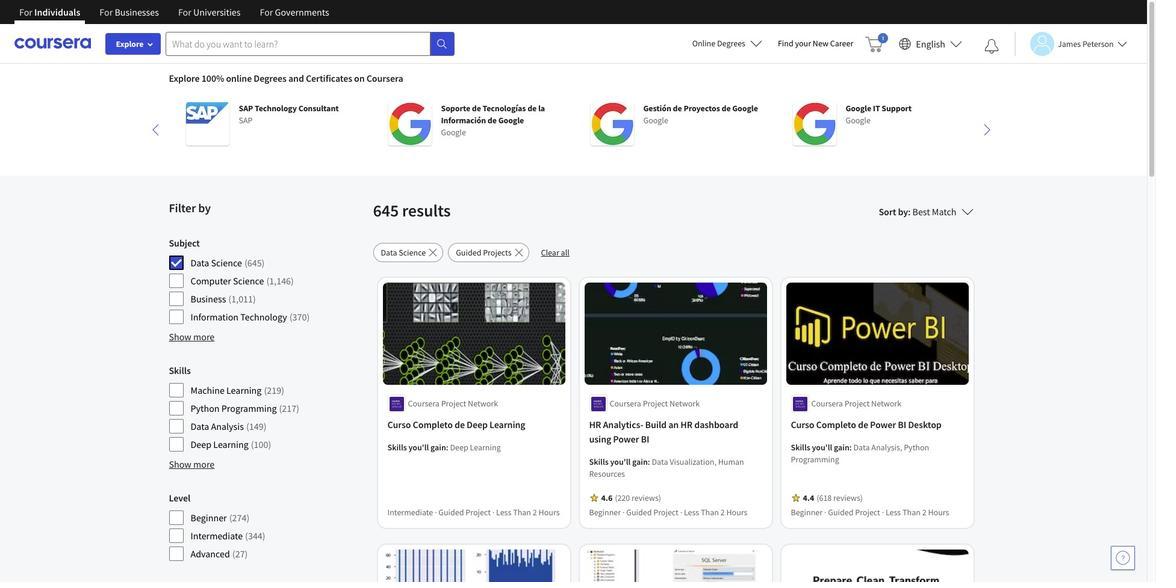 Task type: describe. For each thing, give the bounding box(es) containing it.
4.6 (220 reviews)
[[601, 493, 661, 504]]

curso for curso completo de deep learning
[[388, 419, 411, 431]]

your
[[795, 38, 811, 49]]

skills group
[[169, 364, 366, 453]]

than for hr analytics- build an hr dashboard using power bi
[[701, 508, 719, 519]]

explore button
[[105, 33, 161, 55]]

guided projects button
[[448, 243, 529, 263]]

analytics-
[[603, 419, 643, 431]]

deep down the curso completo de deep learning
[[450, 443, 468, 454]]

2 hr from the left
[[681, 419, 693, 431]]

help center image
[[1116, 552, 1130, 566]]

data science button
[[373, 243, 443, 263]]

you'll for curso completo de power bi desktop
[[812, 443, 832, 454]]

intermediate for intermediate ( 344 )
[[191, 531, 243, 543]]

english button
[[894, 24, 967, 63]]

información
[[441, 115, 486, 126]]

consultant
[[298, 103, 339, 114]]

show notifications image
[[985, 39, 999, 54]]

100
[[254, 439, 268, 451]]

skills you'll gain : deep learning
[[388, 443, 501, 454]]

python programming ( 217 )
[[191, 403, 299, 415]]

data for data science
[[381, 247, 397, 258]]

james
[[1058, 38, 1081, 49]]

explore 100% online degrees and certificates on coursera
[[169, 72, 403, 84]]

: down hr analytics- build an hr dashboard using power bi in the bottom of the page
[[648, 457, 650, 468]]

for governments
[[260, 6, 329, 18]]

coursera right on
[[367, 72, 403, 84]]

coursera project network for an
[[610, 399, 700, 410]]

4.6
[[601, 493, 613, 504]]

completo for power
[[816, 419, 856, 431]]

curso completo de power bi desktop
[[791, 419, 942, 431]]

de up información
[[472, 103, 481, 114]]

computer science ( 1,146 )
[[191, 275, 294, 287]]

( up intermediate ( 344 )
[[229, 512, 232, 524]]

best
[[913, 206, 930, 218]]

data for data visualization, human resources
[[652, 457, 668, 468]]

beginner · guided project · less than 2 hours for an
[[589, 508, 748, 519]]

show more button for deep
[[169, 458, 215, 472]]

find your new career link
[[772, 36, 859, 51]]

0 horizontal spatial gain
[[431, 443, 446, 454]]

for for individuals
[[19, 6, 32, 18]]

sap image
[[186, 102, 229, 146]]

projects
[[483, 247, 512, 258]]

100%
[[202, 72, 224, 84]]

subject
[[169, 237, 200, 249]]

( down the 1,146
[[289, 311, 292, 323]]

149
[[249, 421, 264, 433]]

( down intermediate ( 344 )
[[232, 549, 235, 561]]

all
[[561, 247, 570, 258]]

1 vertical spatial degrees
[[254, 72, 287, 84]]

new
[[813, 38, 829, 49]]

( down the 219
[[279, 403, 282, 415]]

using
[[589, 434, 611, 446]]

python inside data analysis, python programming
[[904, 443, 929, 454]]

hours for hr analytics- build an hr dashboard using power bi
[[726, 508, 748, 519]]

( up python programming ( 217 )
[[264, 385, 267, 397]]

1,011
[[231, 293, 253, 305]]

less for curso completo de power bi desktop
[[886, 508, 901, 519]]

hr analytics- build an hr dashboard using power bi link
[[589, 418, 762, 447]]

de up skills you'll gain : deep learning
[[455, 419, 465, 431]]

0 horizontal spatial you'll
[[409, 443, 429, 454]]

filter by
[[169, 201, 211, 216]]

( down 274
[[245, 531, 248, 543]]

( down python programming ( 217 )
[[246, 421, 249, 433]]

6 · from the left
[[882, 508, 884, 519]]

curso completo de deep learning
[[388, 419, 525, 431]]

data for data analysis ( 149 )
[[191, 421, 209, 433]]

219
[[267, 385, 281, 397]]

tecnologías
[[483, 103, 526, 114]]

data for data science ( 645 )
[[191, 257, 209, 269]]

data analysis ( 149 )
[[191, 421, 266, 433]]

advanced ( 27 )
[[191, 549, 248, 561]]

guided projects
[[456, 247, 512, 258]]

individuals
[[34, 6, 80, 18]]

explore for explore
[[116, 39, 144, 49]]

build
[[645, 419, 667, 431]]

2 for hr analytics- build an hr dashboard using power bi
[[721, 508, 725, 519]]

universities
[[193, 6, 241, 18]]

match
[[932, 206, 957, 218]]

gestión de proyectos de google google
[[643, 103, 758, 126]]

What do you want to learn? text field
[[166, 32, 431, 56]]

de right 'gestión'
[[673, 103, 682, 114]]

: left best
[[908, 206, 911, 218]]

gain for curso completo de power bi desktop
[[834, 443, 850, 454]]

coursera project network for deep
[[408, 399, 498, 410]]

james peterson button
[[1015, 32, 1127, 56]]

la
[[538, 103, 545, 114]]

( right business
[[228, 293, 231, 305]]

an
[[669, 419, 679, 431]]

intermediate · guided project · less than 2 hours
[[388, 508, 560, 519]]

de down tecnologías
[[488, 115, 497, 126]]

1 hours from the left
[[539, 508, 560, 519]]

curso completo de deep learning link
[[388, 418, 560, 433]]

skills inside group
[[169, 365, 191, 377]]

online degrees
[[692, 38, 745, 49]]

technology for information
[[240, 311, 287, 323]]

1,146
[[269, 275, 291, 287]]

intermediate for intermediate · guided project · less than 2 hours
[[388, 508, 433, 519]]

less for hr analytics- build an hr dashboard using power bi
[[684, 508, 699, 519]]

1 less from the left
[[496, 508, 511, 519]]

degrees inside popup button
[[717, 38, 745, 49]]

online
[[226, 72, 252, 84]]

guided inside button
[[456, 247, 481, 258]]

online degrees button
[[683, 30, 772, 57]]

more for deep
[[193, 459, 215, 471]]

hours for curso completo de power bi desktop
[[928, 508, 949, 519]]

businesses
[[115, 6, 159, 18]]

intermediate ( 344 )
[[191, 531, 265, 543]]

for for businesses
[[100, 6, 113, 18]]

machine learning ( 219 )
[[191, 385, 284, 397]]

for universities
[[178, 6, 241, 18]]

217
[[282, 403, 296, 415]]

deep inside the skills group
[[191, 439, 211, 451]]

clear all button
[[534, 243, 577, 263]]

curso for curso completo de power bi desktop
[[791, 419, 814, 431]]

27
[[235, 549, 245, 561]]

gain for hr analytics- build an hr dashboard using power bi
[[632, 457, 648, 468]]

0 vertical spatial bi
[[898, 419, 906, 431]]

( up computer science ( 1,146 )
[[244, 257, 247, 269]]

deep learning ( 100 )
[[191, 439, 271, 451]]

desktop
[[908, 419, 942, 431]]

find
[[778, 38, 794, 49]]

find your new career
[[778, 38, 853, 49]]

science for data science ( 645 )
[[211, 257, 242, 269]]

: down the curso completo de deep learning
[[446, 443, 448, 454]]

skills you'll gain : for completo
[[791, 443, 854, 454]]



Task type: locate. For each thing, give the bounding box(es) containing it.
0 vertical spatial programming
[[221, 403, 277, 415]]

science for computer science ( 1,146 )
[[233, 275, 264, 287]]

1 vertical spatial intermediate
[[191, 531, 243, 543]]

show
[[169, 331, 191, 343], [169, 459, 191, 471]]

2 reviews) from the left
[[833, 493, 863, 504]]

reviews) right (220
[[632, 493, 661, 504]]

you'll
[[409, 443, 429, 454], [812, 443, 832, 454], [610, 457, 631, 468]]

by right "filter"
[[198, 201, 211, 216]]

0 horizontal spatial google image
[[388, 102, 431, 146]]

beginner ( 274 )
[[191, 512, 249, 524]]

gestión
[[643, 103, 671, 114]]

0 horizontal spatial beginner
[[191, 512, 227, 524]]

2 hours from the left
[[726, 508, 748, 519]]

you'll up resources
[[610, 457, 631, 468]]

deep inside curso completo de deep learning link
[[467, 419, 488, 431]]

0 horizontal spatial power
[[613, 434, 639, 446]]

show more
[[169, 331, 215, 343], [169, 459, 215, 471]]

hours
[[539, 508, 560, 519], [726, 508, 748, 519], [928, 508, 949, 519]]

you'll for hr analytics- build an hr dashboard using power bi
[[610, 457, 631, 468]]

bi
[[898, 419, 906, 431], [641, 434, 649, 446]]

sap down online
[[239, 103, 253, 114]]

soporte
[[441, 103, 470, 114]]

gain up 4.6 (220 reviews)
[[632, 457, 648, 468]]

1 · from the left
[[435, 508, 437, 519]]

0 horizontal spatial hr
[[589, 419, 601, 431]]

4.4 (618 reviews)
[[803, 493, 863, 504]]

0 horizontal spatial completo
[[413, 419, 453, 431]]

1 network from the left
[[468, 399, 498, 410]]

network up an
[[670, 399, 700, 410]]

beginner inside level group
[[191, 512, 227, 524]]

1 horizontal spatial by
[[898, 206, 908, 218]]

governments
[[275, 6, 329, 18]]

274
[[232, 512, 247, 524]]

explore left 100%
[[169, 72, 200, 84]]

1 more from the top
[[193, 331, 215, 343]]

2 less from the left
[[684, 508, 699, 519]]

hr right an
[[681, 419, 693, 431]]

show more down information
[[169, 331, 215, 343]]

0 vertical spatial python
[[191, 403, 220, 415]]

python inside the skills group
[[191, 403, 220, 415]]

reviews) for completo
[[833, 493, 863, 504]]

645 results
[[373, 200, 451, 222]]

science down 645 results
[[399, 247, 426, 258]]

english
[[916, 38, 945, 50]]

0 horizontal spatial network
[[468, 399, 498, 410]]

technology inside subject group
[[240, 311, 287, 323]]

resources
[[589, 469, 625, 480]]

science up computer science ( 1,146 )
[[211, 257, 242, 269]]

business
[[191, 293, 226, 305]]

advanced
[[191, 549, 230, 561]]

shopping cart: 1 item image
[[866, 33, 888, 52]]

hr analytics- build an hr dashboard using power bi
[[589, 419, 738, 446]]

explore down for businesses
[[116, 39, 144, 49]]

show more button down information
[[169, 330, 215, 344]]

1 vertical spatial more
[[193, 459, 215, 471]]

1 horizontal spatial completo
[[816, 419, 856, 431]]

1 horizontal spatial coursera project network
[[610, 399, 700, 410]]

support
[[882, 103, 912, 114]]

beginner down 4.4
[[791, 508, 823, 519]]

gain down curso completo de power bi desktop
[[834, 443, 850, 454]]

1 vertical spatial technology
[[240, 311, 287, 323]]

coursera for curso completo de power bi desktop
[[811, 399, 843, 410]]

1 horizontal spatial network
[[670, 399, 700, 410]]

show more for deep learning ( 100 )
[[169, 459, 215, 471]]

0 vertical spatial sap
[[239, 103, 253, 114]]

sap right sap image
[[239, 115, 253, 126]]

you'll down curso completo de power bi desktop
[[812, 443, 832, 454]]

1 horizontal spatial gain
[[632, 457, 648, 468]]

2 network from the left
[[670, 399, 700, 410]]

de up data analysis, python programming at the bottom of page
[[858, 419, 868, 431]]

explore inside "popup button"
[[116, 39, 144, 49]]

skills
[[169, 365, 191, 377], [388, 443, 407, 454], [791, 443, 810, 454], [589, 457, 609, 468]]

1 show more button from the top
[[169, 330, 215, 344]]

1 horizontal spatial skills you'll gain :
[[791, 443, 854, 454]]

2 curso from the left
[[791, 419, 814, 431]]

filter
[[169, 201, 196, 216]]

gain down the curso completo de deep learning
[[431, 443, 446, 454]]

2 horizontal spatial hours
[[928, 508, 949, 519]]

2 coursera project network from the left
[[610, 399, 700, 410]]

online
[[692, 38, 716, 49]]

and
[[288, 72, 304, 84]]

3 for from the left
[[178, 6, 191, 18]]

bi inside hr analytics- build an hr dashboard using power bi
[[641, 434, 649, 446]]

by
[[198, 201, 211, 216], [898, 206, 908, 218]]

3 less from the left
[[886, 508, 901, 519]]

1 horizontal spatial python
[[904, 443, 929, 454]]

network for power
[[871, 399, 901, 410]]

0 horizontal spatial less
[[496, 508, 511, 519]]

0 vertical spatial show more button
[[169, 330, 215, 344]]

for for governments
[[260, 6, 273, 18]]

2 beginner · guided project · less than 2 hours from the left
[[791, 508, 949, 519]]

by for filter
[[198, 201, 211, 216]]

4 · from the left
[[680, 508, 682, 519]]

data inside data visualization, human resources
[[652, 457, 668, 468]]

645 inside subject group
[[247, 257, 262, 269]]

0 vertical spatial explore
[[116, 39, 144, 49]]

2 for from the left
[[100, 6, 113, 18]]

technology down explore 100% online degrees and certificates on coursera
[[255, 103, 297, 114]]

1 horizontal spatial hr
[[681, 419, 693, 431]]

level
[[169, 493, 190, 505]]

visualization,
[[670, 457, 717, 468]]

career
[[830, 38, 853, 49]]

2 2 from the left
[[721, 508, 725, 519]]

reviews)
[[632, 493, 661, 504], [833, 493, 863, 504]]

data down 645 results
[[381, 247, 397, 258]]

1 vertical spatial sap
[[239, 115, 253, 126]]

0 vertical spatial show more
[[169, 331, 215, 343]]

: down curso completo de power bi desktop
[[850, 443, 852, 454]]

skills you'll gain : up resources
[[589, 457, 652, 468]]

2 show more button from the top
[[169, 458, 215, 472]]

for left governments
[[260, 6, 273, 18]]

1 vertical spatial skills you'll gain :
[[589, 457, 652, 468]]

2 than from the left
[[701, 508, 719, 519]]

more down information
[[193, 331, 215, 343]]

for individuals
[[19, 6, 80, 18]]

0 vertical spatial technology
[[255, 103, 297, 114]]

3 hours from the left
[[928, 508, 949, 519]]

4.4
[[803, 493, 814, 504]]

programming up 4.4
[[791, 455, 839, 466]]

coursera project network up build
[[610, 399, 700, 410]]

network for deep
[[468, 399, 498, 410]]

1 horizontal spatial 2
[[721, 508, 725, 519]]

network
[[468, 399, 498, 410], [670, 399, 700, 410], [871, 399, 901, 410]]

3 google image from the left
[[793, 102, 836, 146]]

show for information technology
[[169, 331, 191, 343]]

0 horizontal spatial intermediate
[[191, 531, 243, 543]]

1 horizontal spatial 645
[[373, 200, 399, 222]]

3 network from the left
[[871, 399, 901, 410]]

reviews) for analytics-
[[632, 493, 661, 504]]

data up "computer"
[[191, 257, 209, 269]]

1 vertical spatial 645
[[247, 257, 262, 269]]

0 horizontal spatial curso
[[388, 419, 411, 431]]

2 horizontal spatial coursera project network
[[811, 399, 901, 410]]

1 coursera project network from the left
[[408, 399, 498, 410]]

0 vertical spatial skills you'll gain :
[[791, 443, 854, 454]]

( up information technology ( 370 )
[[266, 275, 269, 287]]

completo for deep
[[413, 419, 453, 431]]

for left individuals
[[19, 6, 32, 18]]

python down desktop
[[904, 443, 929, 454]]

data inside subject group
[[191, 257, 209, 269]]

skills you'll gain : down curso completo de power bi desktop
[[791, 443, 854, 454]]

0 vertical spatial intermediate
[[388, 508, 433, 519]]

2 google image from the left
[[590, 102, 634, 146]]

0 horizontal spatial explore
[[116, 39, 144, 49]]

(220
[[615, 493, 630, 504]]

1 horizontal spatial bi
[[898, 419, 906, 431]]

data analysis, python programming
[[791, 443, 929, 466]]

1 horizontal spatial beginner · guided project · less than 2 hours
[[791, 508, 949, 519]]

science inside button
[[399, 247, 426, 258]]

guided
[[456, 247, 481, 258], [439, 508, 464, 519], [626, 508, 652, 519], [828, 508, 854, 519]]

1 horizontal spatial beginner
[[589, 508, 621, 519]]

2 horizontal spatial gain
[[834, 443, 850, 454]]

programming inside data analysis, python programming
[[791, 455, 839, 466]]

by for sort
[[898, 206, 908, 218]]

completo up skills you'll gain : deep learning
[[413, 419, 453, 431]]

1 vertical spatial programming
[[791, 455, 839, 466]]

you'll down the curso completo de deep learning
[[409, 443, 429, 454]]

2 completo from the left
[[816, 419, 856, 431]]

science for data science
[[399, 247, 426, 258]]

sort
[[879, 206, 896, 218]]

information
[[191, 311, 239, 323]]

beginner · guided project · less than 2 hours down 4.4 (618 reviews)
[[791, 508, 949, 519]]

0 horizontal spatial degrees
[[254, 72, 287, 84]]

1 horizontal spatial hours
[[726, 508, 748, 519]]

degrees left and at top
[[254, 72, 287, 84]]

data
[[381, 247, 397, 258], [191, 257, 209, 269], [191, 421, 209, 433], [854, 443, 870, 454], [652, 457, 668, 468]]

on
[[354, 72, 365, 84]]

skills you'll gain : for analytics-
[[589, 457, 652, 468]]

1 sap from the top
[[239, 103, 253, 114]]

james peterson
[[1058, 38, 1114, 49]]

show more button up level
[[169, 458, 215, 472]]

2 more from the top
[[193, 459, 215, 471]]

coursera up curso completo de power bi desktop
[[811, 399, 843, 410]]

sap
[[239, 103, 253, 114], [239, 115, 253, 126]]

0 vertical spatial degrees
[[717, 38, 745, 49]]

0 horizontal spatial programming
[[221, 403, 277, 415]]

technology down 1,011
[[240, 311, 287, 323]]

0 horizontal spatial hours
[[539, 508, 560, 519]]

1 vertical spatial show more button
[[169, 458, 215, 472]]

it
[[873, 103, 880, 114]]

beginner · guided project · less than 2 hours for power
[[791, 508, 949, 519]]

sort by : best match
[[879, 206, 957, 218]]

network up curso completo de deep learning link
[[468, 399, 498, 410]]

sap technology consultant sap
[[239, 103, 339, 126]]

show more for information technology ( 370 )
[[169, 331, 215, 343]]

clear all
[[541, 247, 570, 258]]

reviews) right (618
[[833, 493, 863, 504]]

programming up 149
[[221, 403, 277, 415]]

power down analytics-
[[613, 434, 639, 446]]

network up curso completo de power bi desktop link
[[871, 399, 901, 410]]

645 left results
[[373, 200, 399, 222]]

python down machine
[[191, 403, 220, 415]]

bi left desktop
[[898, 419, 906, 431]]

for left universities at top left
[[178, 6, 191, 18]]

soporte de tecnologías de la información de google google
[[441, 103, 545, 138]]

analysis
[[211, 421, 244, 433]]

1 vertical spatial show
[[169, 459, 191, 471]]

show up level
[[169, 459, 191, 471]]

google it support google
[[846, 103, 912, 126]]

bi down build
[[641, 434, 649, 446]]

2 for curso completo de power bi desktop
[[922, 508, 927, 519]]

peterson
[[1083, 38, 1114, 49]]

2 horizontal spatial google image
[[793, 102, 836, 146]]

coursera up analytics-
[[610, 399, 641, 410]]

proyectos
[[684, 103, 720, 114]]

0 horizontal spatial python
[[191, 403, 220, 415]]

( down 149
[[251, 439, 254, 451]]

data visualization, human resources
[[589, 457, 744, 480]]

2 horizontal spatial beginner
[[791, 508, 823, 519]]

0 horizontal spatial skills you'll gain :
[[589, 457, 652, 468]]

1 reviews) from the left
[[632, 493, 661, 504]]

1 vertical spatial explore
[[169, 72, 200, 84]]

coursera project network up curso completo de power bi desktop
[[811, 399, 901, 410]]

degrees
[[717, 38, 745, 49], [254, 72, 287, 84]]

beginner for curso completo de power bi desktop
[[791, 508, 823, 519]]

science up 1,011
[[233, 275, 264, 287]]

1 for from the left
[[19, 6, 32, 18]]

1 horizontal spatial programming
[[791, 455, 839, 466]]

subject group
[[169, 236, 366, 325]]

0 vertical spatial power
[[870, 419, 896, 431]]

programming inside the skills group
[[221, 403, 277, 415]]

intermediate inside level group
[[191, 531, 243, 543]]

for for universities
[[178, 6, 191, 18]]

1 vertical spatial show more
[[169, 459, 215, 471]]

1 horizontal spatial reviews)
[[833, 493, 863, 504]]

human
[[718, 457, 744, 468]]

1 beginner · guided project · less than 2 hours from the left
[[589, 508, 748, 519]]

2 horizontal spatial 2
[[922, 508, 927, 519]]

technology inside sap technology consultant sap
[[255, 103, 297, 114]]

data science ( 645 )
[[191, 257, 265, 269]]

level group
[[169, 491, 366, 562]]

1 horizontal spatial power
[[870, 419, 896, 431]]

1 vertical spatial bi
[[641, 434, 649, 446]]

coursera for curso completo de deep learning
[[408, 399, 440, 410]]

show for deep learning
[[169, 459, 191, 471]]

0 horizontal spatial bi
[[641, 434, 649, 446]]

None search field
[[166, 32, 455, 56]]

data down hr analytics- build an hr dashboard using power bi in the bottom of the page
[[652, 457, 668, 468]]

computer
[[191, 275, 231, 287]]

certificates
[[306, 72, 352, 84]]

1 2 from the left
[[533, 508, 537, 519]]

344
[[248, 531, 262, 543]]

0 horizontal spatial 645
[[247, 257, 262, 269]]

3 · from the left
[[623, 508, 625, 519]]

coursera up the curso completo de deep learning
[[408, 399, 440, 410]]

1 horizontal spatial google image
[[590, 102, 634, 146]]

power up analysis,
[[870, 419, 896, 431]]

network for an
[[670, 399, 700, 410]]

0 vertical spatial 645
[[373, 200, 399, 222]]

than for curso completo de power bi desktop
[[903, 508, 921, 519]]

0 vertical spatial more
[[193, 331, 215, 343]]

technology for sap
[[255, 103, 297, 114]]

1 horizontal spatial you'll
[[610, 457, 631, 468]]

3 than from the left
[[903, 508, 921, 519]]

1 horizontal spatial intermediate
[[388, 508, 433, 519]]

0 horizontal spatial than
[[513, 508, 531, 519]]

google image for información
[[388, 102, 431, 146]]

data science
[[381, 247, 426, 258]]

1 show more from the top
[[169, 331, 215, 343]]

2 horizontal spatial than
[[903, 508, 921, 519]]

data inside the skills group
[[191, 421, 209, 433]]

power inside hr analytics- build an hr dashboard using power bi
[[613, 434, 639, 446]]

show more up level
[[169, 459, 215, 471]]

data for data analysis, python programming
[[854, 443, 870, 454]]

2 show more from the top
[[169, 459, 215, 471]]

0 horizontal spatial beginner · guided project · less than 2 hours
[[589, 508, 748, 519]]

2 · from the left
[[492, 508, 495, 519]]

2 horizontal spatial network
[[871, 399, 901, 410]]

1 completo from the left
[[413, 419, 453, 431]]

google image
[[388, 102, 431, 146], [590, 102, 634, 146], [793, 102, 836, 146]]

for left businesses
[[100, 6, 113, 18]]

0 horizontal spatial reviews)
[[632, 493, 661, 504]]

1 vertical spatial power
[[613, 434, 639, 446]]

curso completo de power bi desktop link
[[791, 418, 964, 433]]

coursera project network
[[408, 399, 498, 410], [610, 399, 700, 410], [811, 399, 901, 410]]

more down deep learning ( 100 )
[[193, 459, 215, 471]]

1 horizontal spatial explore
[[169, 72, 200, 84]]

deep up skills you'll gain : deep learning
[[467, 419, 488, 431]]

for businesses
[[100, 6, 159, 18]]

beginner up intermediate ( 344 )
[[191, 512, 227, 524]]

3 2 from the left
[[922, 508, 927, 519]]

645
[[373, 200, 399, 222], [247, 257, 262, 269]]

1 horizontal spatial less
[[684, 508, 699, 519]]

coursera for hr analytics- build an hr dashboard using power bi
[[610, 399, 641, 410]]

show down information
[[169, 331, 191, 343]]

3 coursera project network from the left
[[811, 399, 901, 410]]

data inside button
[[381, 247, 397, 258]]

beginner for hr analytics- build an hr dashboard using power bi
[[589, 508, 621, 519]]

:
[[908, 206, 911, 218], [446, 443, 448, 454], [850, 443, 852, 454], [648, 457, 650, 468]]

explore for explore 100% online degrees and certificates on coursera
[[169, 72, 200, 84]]

clear
[[541, 247, 559, 258]]

data inside data analysis, python programming
[[854, 443, 870, 454]]

degrees right online
[[717, 38, 745, 49]]

1 horizontal spatial degrees
[[717, 38, 745, 49]]

1 horizontal spatial than
[[701, 508, 719, 519]]

by right sort
[[898, 206, 908, 218]]

beginner · guided project · less than 2 hours down 4.6 (220 reviews)
[[589, 508, 748, 519]]

0 horizontal spatial 2
[[533, 508, 537, 519]]

645 up computer science ( 1,146 )
[[247, 257, 262, 269]]

de right proyectos
[[722, 103, 731, 114]]

0 horizontal spatial coursera project network
[[408, 399, 498, 410]]

2 sap from the top
[[239, 115, 253, 126]]

curso
[[388, 419, 411, 431], [791, 419, 814, 431]]

show more button
[[169, 330, 215, 344], [169, 458, 215, 472]]

banner navigation
[[10, 0, 339, 33]]

2 show from the top
[[169, 459, 191, 471]]

results
[[402, 200, 451, 222]]

de
[[472, 103, 481, 114], [528, 103, 537, 114], [673, 103, 682, 114], [722, 103, 731, 114], [488, 115, 497, 126], [455, 419, 465, 431], [858, 419, 868, 431]]

python
[[191, 403, 220, 415], [904, 443, 929, 454]]

2 horizontal spatial less
[[886, 508, 901, 519]]

·
[[435, 508, 437, 519], [492, 508, 495, 519], [623, 508, 625, 519], [680, 508, 682, 519], [824, 508, 826, 519], [882, 508, 884, 519]]

coursera image
[[14, 34, 91, 53]]

hr up using
[[589, 419, 601, 431]]

business ( 1,011 )
[[191, 293, 256, 305]]

1 vertical spatial python
[[904, 443, 929, 454]]

1 hr from the left
[[589, 419, 601, 431]]

1 google image from the left
[[388, 102, 431, 146]]

deep down analysis
[[191, 439, 211, 451]]

2
[[533, 508, 537, 519], [721, 508, 725, 519], [922, 508, 927, 519]]

data left analysis
[[191, 421, 209, 433]]

show more button for information
[[169, 330, 215, 344]]

coursera project network up the curso completo de deep learning
[[408, 399, 498, 410]]

(618
[[817, 493, 832, 504]]

coursera project network for power
[[811, 399, 901, 410]]

completo up data analysis, python programming at the bottom of page
[[816, 419, 856, 431]]

google
[[732, 103, 758, 114], [846, 103, 871, 114], [498, 115, 524, 126], [643, 115, 668, 126], [846, 115, 871, 126], [441, 127, 466, 138]]

1 curso from the left
[[388, 419, 411, 431]]

2 horizontal spatial you'll
[[812, 443, 832, 454]]

data down curso completo de power bi desktop
[[854, 443, 870, 454]]

more for information
[[193, 331, 215, 343]]

1 than from the left
[[513, 508, 531, 519]]

5 · from the left
[[824, 508, 826, 519]]

de left la
[[528, 103, 537, 114]]

0 vertical spatial show
[[169, 331, 191, 343]]

0 horizontal spatial by
[[198, 201, 211, 216]]

1 horizontal spatial curso
[[791, 419, 814, 431]]

1 show from the top
[[169, 331, 191, 343]]

google image for google
[[590, 102, 634, 146]]

4 for from the left
[[260, 6, 273, 18]]

beginner down 4.6
[[589, 508, 621, 519]]

information technology ( 370 )
[[191, 311, 310, 323]]



Task type: vqa. For each thing, say whether or not it's contained in the screenshot.


